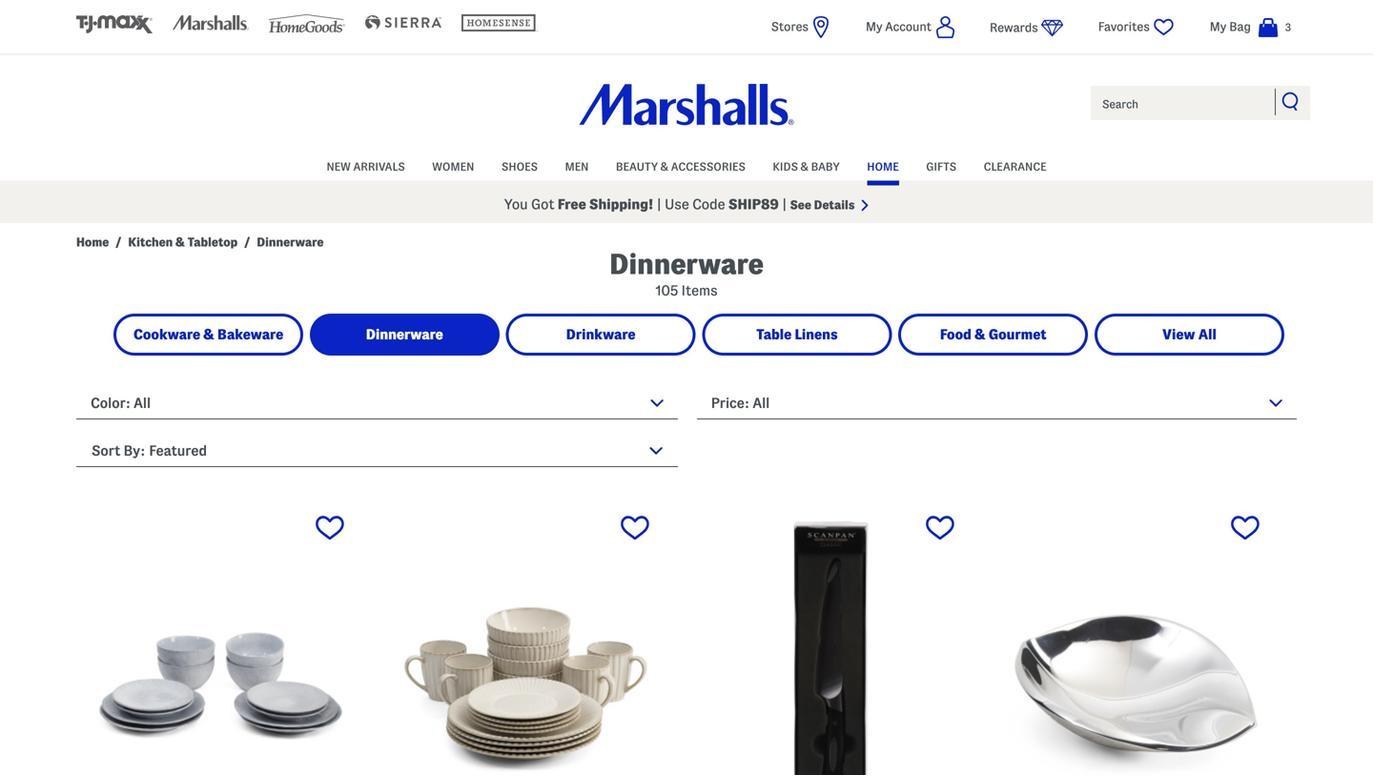 Task type: describe. For each thing, give the bounding box(es) containing it.
details
[[815, 198, 855, 212]]

beauty & accessories
[[616, 161, 746, 173]]

gourmet
[[989, 327, 1047, 342]]

& for food
[[975, 327, 986, 342]]

ship89
[[729, 196, 780, 212]]

homegoods.com image
[[269, 14, 345, 32]]

marquee containing you got
[[0, 185, 1374, 223]]

shipping!
[[590, 196, 654, 212]]

home for home
[[868, 161, 900, 173]]

my account
[[866, 20, 932, 33]]

1 horizontal spatial home link
[[868, 151, 900, 180]]

homesense.com image
[[462, 14, 538, 31]]

view all link
[[1098, 317, 1282, 353]]

new
[[327, 161, 351, 173]]

sort
[[92, 443, 120, 459]]

food
[[941, 327, 972, 342]]

& for kids
[[801, 161, 809, 173]]

tjmaxx.com image
[[76, 15, 153, 34]]

by:
[[124, 443, 145, 459]]

marshalls home image
[[580, 84, 794, 125]]

featured
[[149, 443, 207, 459]]

kitchen & tabletop link
[[128, 235, 238, 250]]

cookware & bakeware link
[[116, 317, 301, 353]]

drinkware link
[[509, 317, 693, 353]]

items
[[682, 283, 718, 299]]

105
[[656, 283, 679, 299]]

drinkware
[[567, 327, 636, 342]]

& for beauty
[[661, 161, 669, 173]]

view all
[[1163, 327, 1217, 342]]

favorites link
[[1099, 15, 1177, 39]]

bakeware
[[218, 327, 284, 342]]

my bag
[[1211, 20, 1252, 33]]

accessories
[[671, 161, 746, 173]]

new arrivals
[[327, 161, 405, 173]]

new arrivals link
[[327, 151, 405, 180]]

code
[[693, 196, 726, 212]]

men link
[[565, 151, 589, 180]]

& for cookware
[[204, 327, 214, 342]]

you
[[505, 196, 528, 212]]

gifts link
[[927, 151, 957, 180]]

1 / from the left
[[115, 236, 122, 249]]

sort by: featured
[[92, 443, 207, 459]]

dinnerware link
[[313, 317, 497, 353]]

men
[[565, 161, 589, 173]]

table linens link
[[705, 317, 890, 353]]

dinnerware 105 items
[[610, 248, 764, 299]]

my for my account
[[866, 20, 883, 33]]

stores link
[[772, 15, 833, 39]]

see
[[790, 198, 812, 212]]

stores
[[772, 20, 809, 33]]

kids & baby
[[773, 161, 840, 173]]

shoes
[[502, 161, 538, 173]]

rewards
[[990, 21, 1039, 34]]

kitchen
[[128, 236, 173, 249]]

favorites
[[1099, 20, 1150, 33]]

all for view all
[[1199, 327, 1217, 342]]

arrivals
[[353, 161, 405, 173]]



Task type: locate. For each thing, give the bounding box(es) containing it.
baby
[[812, 161, 840, 173]]

shoes link
[[502, 151, 538, 180]]

table
[[757, 327, 792, 342]]

/
[[115, 236, 122, 249], [244, 236, 250, 249]]

menu bar
[[76, 151, 1298, 181]]

None submit
[[1282, 92, 1301, 111]]

all right 'view' on the top right of page
[[1199, 327, 1217, 342]]

rewards link
[[990, 16, 1065, 40]]

cookware
[[133, 327, 200, 342]]

marshalls.com image
[[173, 15, 249, 30]]

banner containing you got
[[0, 0, 1374, 223]]

my
[[866, 20, 883, 33], [1211, 20, 1227, 33]]

1 vertical spatial home link
[[76, 235, 109, 250]]

my left bag in the right top of the page
[[1211, 20, 1227, 33]]

2 horizontal spatial all
[[1199, 327, 1217, 342]]

account
[[886, 20, 932, 33]]

home / kitchen & tabletop / dinnerware
[[76, 236, 324, 249]]

& inside cookware & bakeware link
[[204, 327, 214, 342]]

beauty
[[616, 161, 658, 173]]

1 horizontal spatial dinnerware
[[366, 327, 443, 342]]

food & gourmet link
[[902, 317, 1086, 353]]

women link
[[433, 151, 475, 180]]

beauty & accessories link
[[616, 151, 746, 180]]

kids
[[773, 161, 799, 173]]

home link right baby
[[868, 151, 900, 180]]

home right baby
[[868, 161, 900, 173]]

tabletop
[[188, 236, 238, 249]]

/ left 'kitchen'
[[115, 236, 122, 249]]

|
[[783, 196, 787, 212]]

| use
[[657, 196, 690, 212]]

my bag link
[[1211, 15, 1280, 39]]

6in german steel classic utility knife image
[[687, 504, 975, 776]]

my account link
[[866, 15, 956, 39]]

0 horizontal spatial /
[[115, 236, 122, 249]]

& inside food & gourmet link
[[975, 327, 986, 342]]

dinnerware
[[257, 236, 324, 249], [610, 248, 764, 279], [366, 327, 443, 342]]

all for color: all
[[134, 395, 151, 411]]

0 horizontal spatial home
[[76, 236, 109, 249]]

color:
[[91, 395, 131, 411]]

2 / from the left
[[244, 236, 250, 249]]

0 vertical spatial home
[[868, 161, 900, 173]]

you got free shipping! | use code ship89 | see details
[[505, 196, 858, 212]]

12in aspen bowl image
[[992, 504, 1280, 776]]

home link
[[868, 151, 900, 180], [76, 235, 109, 250]]

my for my bag
[[1211, 20, 1227, 33]]

women
[[433, 161, 475, 173]]

/ right tabletop
[[244, 236, 250, 249]]

kids & baby link
[[773, 151, 840, 180]]

color: all
[[91, 395, 151, 411]]

1 horizontal spatial my
[[1211, 20, 1227, 33]]

product sorting navigation
[[76, 429, 678, 482]]

0 horizontal spatial home link
[[76, 235, 109, 250]]

all right price:
[[753, 395, 770, 411]]

16pc reactive stoneware dinnerware set image
[[382, 504, 670, 776]]

1 horizontal spatial /
[[244, 236, 250, 249]]

price:
[[712, 395, 750, 411]]

got
[[531, 196, 555, 212]]

Search text field
[[1090, 84, 1313, 122]]

& right food
[[975, 327, 986, 342]]

view
[[1163, 327, 1196, 342]]

home for home / kitchen & tabletop / dinnerware
[[76, 236, 109, 249]]

price: all
[[712, 395, 770, 411]]

sierra.com image
[[365, 15, 442, 30]]

all right color:
[[134, 395, 151, 411]]

home
[[868, 161, 900, 173], [76, 236, 109, 249]]

0 horizontal spatial dinnerware
[[257, 236, 324, 249]]

1 my from the left
[[866, 20, 883, 33]]

bag
[[1230, 20, 1252, 33]]

dinnerware for dinnerware
[[366, 327, 443, 342]]

2 horizontal spatial dinnerware
[[610, 248, 764, 279]]

clearance
[[984, 161, 1047, 173]]

marquee
[[0, 185, 1374, 223]]

& right beauty
[[661, 161, 669, 173]]

banner
[[0, 0, 1374, 223]]

home left 'kitchen'
[[76, 236, 109, 249]]

& right 'kids'
[[801, 161, 809, 173]]

site search search field
[[1090, 84, 1313, 122]]

& inside kids & baby link
[[801, 161, 809, 173]]

&
[[661, 161, 669, 173], [801, 161, 809, 173], [176, 236, 185, 249], [204, 327, 214, 342], [975, 327, 986, 342]]

menu bar containing new arrivals
[[76, 151, 1298, 181]]

table linens
[[757, 327, 838, 342]]

home link left 'kitchen'
[[76, 235, 109, 250]]

& right 'kitchen'
[[176, 236, 185, 249]]

2 my from the left
[[1211, 20, 1227, 33]]

none submit inside site search search box
[[1282, 92, 1301, 111]]

1 horizontal spatial home
[[868, 161, 900, 173]]

1 vertical spatial home
[[76, 236, 109, 249]]

free
[[558, 196, 586, 212]]

food & gourmet
[[941, 327, 1047, 342]]

cookware & bakeware
[[133, 327, 284, 342]]

menu bar inside banner
[[76, 151, 1298, 181]]

0 horizontal spatial my
[[866, 20, 883, 33]]

my left account
[[866, 20, 883, 33]]

linens
[[795, 327, 838, 342]]

3
[[1286, 21, 1292, 33]]

0 horizontal spatial all
[[134, 395, 151, 411]]

0 vertical spatial home link
[[868, 151, 900, 180]]

1 horizontal spatial all
[[753, 395, 770, 411]]

all inside "link"
[[1199, 327, 1217, 342]]

& inside beauty & accessories link
[[661, 161, 669, 173]]

clearance link
[[984, 151, 1047, 180]]

all
[[1199, 327, 1217, 342], [134, 395, 151, 411], [753, 395, 770, 411]]

12pc stoneware dinnerware set image
[[76, 504, 364, 776]]

see details link
[[790, 198, 869, 212]]

dinnerware for dinnerware 105 items
[[610, 248, 764, 279]]

all for price: all
[[753, 395, 770, 411]]

dinnerware inside the dinnerware link
[[366, 327, 443, 342]]

& left bakeware
[[204, 327, 214, 342]]

gifts
[[927, 161, 957, 173]]



Task type: vqa. For each thing, say whether or not it's contained in the screenshot.
105
yes



